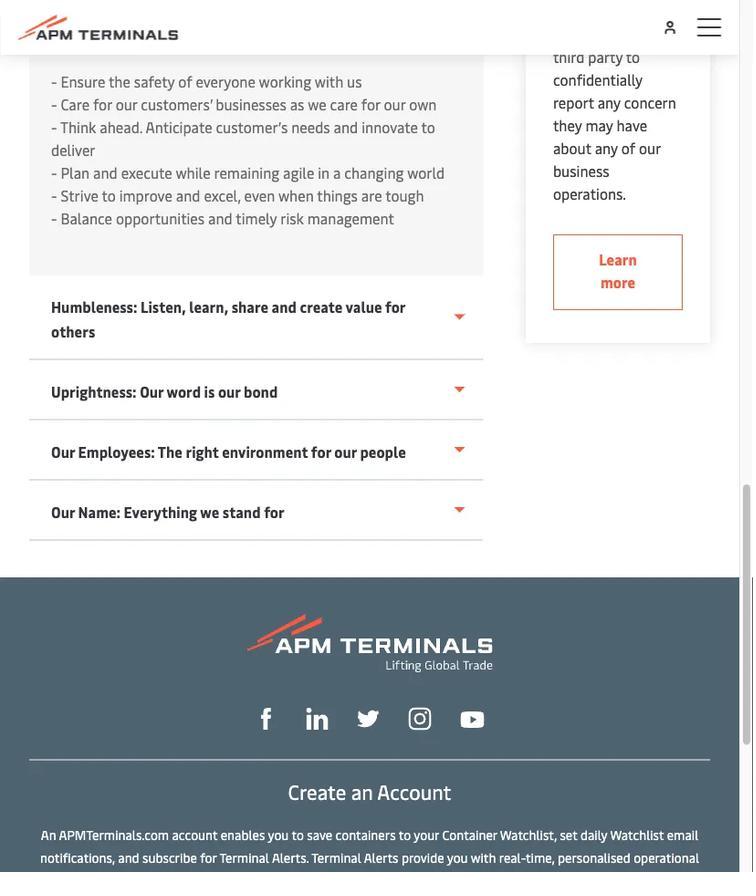 Task type: describe. For each thing, give the bounding box(es) containing it.
constant care guides us to:
[[51, 26, 233, 46]]

is inside an apmterminals.com account enables you to save containers to your container watchlist, set daily watchlist email notifications, and subscribe for terminal alerts. terminal alerts provide you with real-time, personalised operational updates via sms or email. an apm terminals account is also required to manage truck appointments or addition
[[349, 873, 358, 873]]

linkedin image
[[306, 709, 328, 731]]

own
[[409, 95, 437, 115]]

sms
[[113, 873, 139, 873]]

agile
[[283, 163, 314, 183]]

working
[[259, 72, 311, 92]]

constant
[[51, 26, 112, 46]]

create
[[300, 298, 343, 317]]

of
[[178, 72, 192, 92]]

via
[[94, 873, 110, 873]]

learn more link
[[553, 235, 683, 311]]

uprightness: our word is our bond button
[[29, 361, 483, 421]]

with inside - ensure the safety of everyone working with us - care for our customers' businesses as we care for our own - think ahead. anticipate customer's needs and innovate to deliver - plan and execute while remaining agile in a changing world - strive to improve and excel, even when things are tough - balance opportunities and timely risk management
[[315, 72, 344, 92]]

and inside an apmterminals.com account enables you to save containers to your container watchlist, set daily watchlist email notifications, and subscribe for terminal alerts. terminal alerts provide you with real-time, personalised operational updates via sms or email. an apm terminals account is also required to manage truck appointments or addition
[[118, 850, 139, 867]]

appointments
[[536, 873, 618, 873]]

and down care
[[334, 118, 358, 137]]

think
[[60, 118, 96, 137]]

learn more
[[599, 250, 637, 293]]

for down the
[[93, 95, 112, 115]]

1 or from the left
[[142, 873, 154, 873]]

care
[[330, 95, 358, 115]]

changing
[[344, 163, 404, 183]]

apm
[[212, 873, 239, 873]]

1 horizontal spatial you
[[447, 850, 468, 867]]

plan
[[61, 163, 90, 183]]

- ensure the safety of everyone working with us - care for our customers' businesses as we care for our own - think ahead. anticipate customer's needs and innovate to deliver - plan and execute while remaining agile in a changing world - strive to improve and excel, even when things are tough - balance opportunities and timely risk management
[[51, 72, 445, 229]]

ahead.
[[100, 118, 143, 137]]

environment
[[222, 443, 308, 463]]

our for employees:
[[51, 443, 75, 463]]

are
[[361, 186, 382, 206]]

email
[[667, 827, 699, 845]]

our up ahead.
[[116, 95, 137, 115]]

humbleness: listen, learn, share and create value for others
[[51, 298, 406, 342]]

to down own
[[421, 118, 435, 137]]

you tube link
[[461, 707, 484, 730]]

an apmterminals.com account enables you to save containers to your container watchlist, set daily watchlist email notifications, and subscribe for terminal alerts. terminal alerts provide you with real-time, personalised operational updates via sms or email. an apm terminals account is also required to manage truck appointments or addition
[[40, 827, 700, 873]]

0 vertical spatial us
[[195, 26, 211, 46]]

6 - from the top
[[51, 209, 57, 229]]

account
[[377, 779, 451, 806]]

1 vertical spatial an
[[194, 873, 209, 873]]

0 horizontal spatial you
[[268, 827, 289, 845]]

4 - from the top
[[51, 163, 57, 183]]

customer's
[[216, 118, 288, 137]]

innovate
[[362, 118, 418, 137]]

our name: everything we stand for button
[[29, 482, 483, 542]]

manage
[[454, 873, 500, 873]]

management
[[308, 209, 394, 229]]

apmterminals.com
[[59, 827, 169, 845]]

when
[[278, 186, 314, 206]]

the
[[109, 72, 131, 92]]

twitter image
[[357, 709, 379, 731]]

employees:
[[78, 443, 155, 463]]

also
[[361, 873, 385, 873]]

even
[[244, 186, 275, 206]]

businesses
[[216, 95, 287, 115]]

facebook image
[[255, 709, 277, 731]]

while
[[176, 163, 211, 183]]

customers'
[[141, 95, 212, 115]]

excel,
[[204, 186, 241, 206]]

our inside dropdown button
[[218, 383, 241, 402]]

for right environment
[[311, 443, 331, 463]]

our employees: the right environment for our people
[[51, 443, 406, 463]]

word
[[167, 383, 201, 402]]

shape link
[[255, 707, 277, 731]]

bond
[[244, 383, 278, 402]]

0 vertical spatial an
[[41, 827, 56, 845]]

email.
[[157, 873, 191, 873]]

terminals
[[242, 873, 297, 873]]

more
[[601, 273, 636, 293]]

everyone
[[196, 72, 256, 92]]

1 vertical spatial account
[[301, 873, 346, 873]]

operational
[[634, 850, 700, 867]]

watchlist,
[[500, 827, 557, 845]]

value
[[346, 298, 382, 317]]

things
[[317, 186, 358, 206]]

2 terminal from the left
[[312, 850, 361, 867]]

a
[[333, 163, 341, 183]]

to:
[[214, 26, 233, 46]]

the
[[158, 443, 182, 463]]

subscribe
[[143, 850, 197, 867]]

alerts.
[[272, 850, 309, 867]]



Task type: locate. For each thing, give the bounding box(es) containing it.
with up manage on the bottom right
[[471, 850, 496, 867]]

for inside humbleness: listen, learn, share and create value for others
[[385, 298, 406, 317]]

everything
[[124, 503, 197, 523]]

humbleness: listen, learn, share and create value for others button
[[29, 276, 483, 361]]

1 horizontal spatial with
[[471, 850, 496, 867]]

you
[[268, 827, 289, 845], [447, 850, 468, 867]]

care left guides
[[115, 26, 145, 46]]

account down alerts.
[[301, 873, 346, 873]]

humbleness:
[[51, 298, 137, 317]]

is inside dropdown button
[[204, 383, 215, 402]]

us inside - ensure the safety of everyone working with us - care for our customers' businesses as we care for our own - think ahead. anticipate customer's needs and innovate to deliver - plan and execute while remaining agile in a changing world - strive to improve and excel, even when things are tough - balance opportunities and timely risk management
[[347, 72, 362, 92]]

0 vertical spatial account
[[172, 827, 218, 845]]

apmt footer logo image
[[247, 615, 493, 673]]

stand
[[223, 503, 261, 523]]

1 horizontal spatial us
[[347, 72, 362, 92]]

- up deliver in the top left of the page
[[51, 95, 57, 115]]

our left bond
[[218, 383, 241, 402]]

- left think
[[51, 118, 57, 137]]

remaining
[[214, 163, 280, 183]]

- left balance
[[51, 209, 57, 229]]

1 vertical spatial us
[[347, 72, 362, 92]]

- left strive
[[51, 186, 57, 206]]

we inside - ensure the safety of everyone working with us - care for our customers' businesses as we care for our own - think ahead. anticipate customer's needs and innovate to deliver - plan and execute while remaining agile in a changing world - strive to improve and excel, even when things are tough - balance opportunities and timely risk management
[[308, 95, 327, 115]]

required
[[388, 873, 436, 873]]

linkedin__x28_alt_x29__3_ link
[[306, 707, 328, 731]]

our left people in the bottom of the page
[[335, 443, 357, 463]]

right
[[186, 443, 219, 463]]

to
[[421, 118, 435, 137], [102, 186, 116, 206], [292, 827, 304, 845], [399, 827, 411, 845], [438, 873, 451, 873]]

strive
[[61, 186, 99, 206]]

-
[[51, 72, 57, 92], [51, 95, 57, 115], [51, 118, 57, 137], [51, 163, 57, 183], [51, 186, 57, 206], [51, 209, 57, 229]]

0 vertical spatial is
[[204, 383, 215, 402]]

to down provide
[[438, 873, 451, 873]]

1 horizontal spatial is
[[349, 873, 358, 873]]

for right "stand"
[[264, 503, 285, 523]]

0 horizontal spatial care
[[61, 95, 90, 115]]

to left your
[[399, 827, 411, 845]]

0 horizontal spatial or
[[142, 873, 154, 873]]

for
[[93, 95, 112, 115], [361, 95, 380, 115], [385, 298, 406, 317], [311, 443, 331, 463], [264, 503, 285, 523], [200, 850, 217, 867]]

our employees: the right environment for our people button
[[29, 421, 483, 482]]

1 horizontal spatial or
[[621, 873, 633, 873]]

uprightness: our word is our bond
[[51, 383, 278, 402]]

is right word
[[204, 383, 215, 402]]

5 - from the top
[[51, 186, 57, 206]]

an up notifications,
[[41, 827, 56, 845]]

opportunities
[[116, 209, 205, 229]]

or down personalised
[[621, 873, 633, 873]]

0 horizontal spatial account
[[172, 827, 218, 845]]

and down the while
[[176, 186, 200, 206]]

youtube image
[[461, 713, 484, 729]]

as
[[290, 95, 304, 115]]

our inside dropdown button
[[140, 383, 164, 402]]

uprightness:
[[51, 383, 137, 402]]

execute
[[121, 163, 172, 183]]

2 - from the top
[[51, 95, 57, 115]]

enables
[[221, 827, 265, 845]]

0 horizontal spatial terminal
[[220, 850, 269, 867]]

us up care
[[347, 72, 362, 92]]

with up care
[[315, 72, 344, 92]]

and inside humbleness: listen, learn, share and create value for others
[[272, 298, 297, 317]]

timely
[[236, 209, 277, 229]]

your
[[414, 827, 439, 845]]

instagram image
[[409, 708, 431, 731]]

or
[[142, 873, 154, 873], [621, 873, 633, 873]]

care up think
[[61, 95, 90, 115]]

0 vertical spatial with
[[315, 72, 344, 92]]

listen,
[[141, 298, 186, 317]]

deliver
[[51, 141, 95, 160]]

and
[[334, 118, 358, 137], [93, 163, 118, 183], [176, 186, 200, 206], [208, 209, 233, 229], [272, 298, 297, 317], [118, 850, 139, 867]]

1 horizontal spatial account
[[301, 873, 346, 873]]

save
[[307, 827, 333, 845]]

1 horizontal spatial an
[[194, 873, 209, 873]]

safety
[[134, 72, 175, 92]]

us left the to:
[[195, 26, 211, 46]]

0 horizontal spatial an
[[41, 827, 56, 845]]

and up sms
[[118, 850, 139, 867]]

for right care
[[361, 95, 380, 115]]

for inside an apmterminals.com account enables you to save containers to your container watchlist, set daily watchlist email notifications, and subscribe for terminal alerts. terminal alerts provide you with real-time, personalised operational updates via sms or email. an apm terminals account is also required to manage truck appointments or addition
[[200, 850, 217, 867]]

in
[[318, 163, 330, 183]]

2 or from the left
[[621, 873, 633, 873]]

1 vertical spatial with
[[471, 850, 496, 867]]

account up subscribe
[[172, 827, 218, 845]]

guides
[[149, 26, 192, 46]]

for up "apm"
[[200, 850, 217, 867]]

an
[[351, 779, 373, 806]]

time,
[[526, 850, 555, 867]]

for right value
[[385, 298, 406, 317]]

0 horizontal spatial is
[[204, 383, 215, 402]]

1 horizontal spatial terminal
[[312, 850, 361, 867]]

with inside an apmterminals.com account enables you to save containers to your container watchlist, set daily watchlist email notifications, and subscribe for terminal alerts. terminal alerts provide you with real-time, personalised operational updates via sms or email. an apm terminals account is also required to manage truck appointments or addition
[[471, 850, 496, 867]]

notifications,
[[40, 850, 115, 867]]

our
[[140, 383, 164, 402], [51, 443, 75, 463], [51, 503, 75, 523]]

others
[[51, 322, 95, 342]]

and right "plan"
[[93, 163, 118, 183]]

to left save
[[292, 827, 304, 845]]

3 - from the top
[[51, 118, 57, 137]]

our up innovate
[[384, 95, 406, 115]]

is left also
[[349, 873, 358, 873]]

1 vertical spatial you
[[447, 850, 468, 867]]

learn
[[599, 250, 637, 270]]

- left "plan"
[[51, 163, 57, 183]]

we left "stand"
[[200, 503, 219, 523]]

terminal
[[220, 850, 269, 867], [312, 850, 361, 867]]

needs
[[291, 118, 330, 137]]

an
[[41, 827, 56, 845], [194, 873, 209, 873]]

0 vertical spatial our
[[140, 383, 164, 402]]

or right sms
[[142, 873, 154, 873]]

0 horizontal spatial us
[[195, 26, 211, 46]]

name:
[[78, 503, 121, 523]]

you up manage on the bottom right
[[447, 850, 468, 867]]

0 vertical spatial you
[[268, 827, 289, 845]]

we right "as"
[[308, 95, 327, 115]]

2 vertical spatial our
[[51, 503, 75, 523]]

0 vertical spatial we
[[308, 95, 327, 115]]

terminal down enables
[[220, 850, 269, 867]]

containers
[[336, 827, 396, 845]]

1 terminal from the left
[[220, 850, 269, 867]]

risk
[[280, 209, 304, 229]]

updates
[[45, 873, 91, 873]]

1 vertical spatial we
[[200, 503, 219, 523]]

terminal down save
[[312, 850, 361, 867]]

our left employees:
[[51, 443, 75, 463]]

- left ensure in the top left of the page
[[51, 72, 57, 92]]

and right share
[[272, 298, 297, 317]]

our inside dropdown button
[[335, 443, 357, 463]]

create
[[288, 779, 346, 806]]

an left "apm"
[[194, 873, 209, 873]]

watchlist
[[610, 827, 664, 845]]

container
[[442, 827, 497, 845]]

we inside our name: everything we stand for dropdown button
[[200, 503, 219, 523]]

our for name:
[[51, 503, 75, 523]]

our
[[116, 95, 137, 115], [384, 95, 406, 115], [218, 383, 241, 402], [335, 443, 357, 463]]

and down excel, at the top of the page
[[208, 209, 233, 229]]

with
[[315, 72, 344, 92], [471, 850, 496, 867]]

our left name:
[[51, 503, 75, 523]]

us
[[195, 26, 211, 46], [347, 72, 362, 92]]

you up alerts.
[[268, 827, 289, 845]]

ensure
[[61, 72, 105, 92]]

tough
[[385, 186, 424, 206]]

care inside - ensure the safety of everyone working with us - care for our customers' businesses as we care for our own - think ahead. anticipate customer's needs and innovate to deliver - plan and execute while remaining agile in a changing world - strive to improve and excel, even when things are tough - balance opportunities and timely risk management
[[61, 95, 90, 115]]

1 vertical spatial our
[[51, 443, 75, 463]]

balance
[[61, 209, 112, 229]]

care
[[115, 26, 145, 46], [61, 95, 90, 115]]

1 - from the top
[[51, 72, 57, 92]]

to right strive
[[102, 186, 116, 206]]

1 horizontal spatial care
[[115, 26, 145, 46]]

1 horizontal spatial we
[[308, 95, 327, 115]]

personalised
[[558, 850, 631, 867]]

set
[[560, 827, 578, 845]]

real-
[[499, 850, 526, 867]]

our left word
[[140, 383, 164, 402]]

improve
[[119, 186, 172, 206]]

anticipate
[[146, 118, 212, 137]]

1 vertical spatial is
[[349, 873, 358, 873]]

our name: everything we stand for
[[51, 503, 285, 523]]

0 horizontal spatial we
[[200, 503, 219, 523]]

provide
[[402, 850, 444, 867]]

create an account
[[288, 779, 451, 806]]

1 vertical spatial care
[[61, 95, 90, 115]]

instagram link
[[409, 706, 431, 731]]

0 horizontal spatial with
[[315, 72, 344, 92]]

world
[[407, 163, 445, 183]]

0 vertical spatial care
[[115, 26, 145, 46]]



Task type: vqa. For each thing, say whether or not it's contained in the screenshot.
do
no



